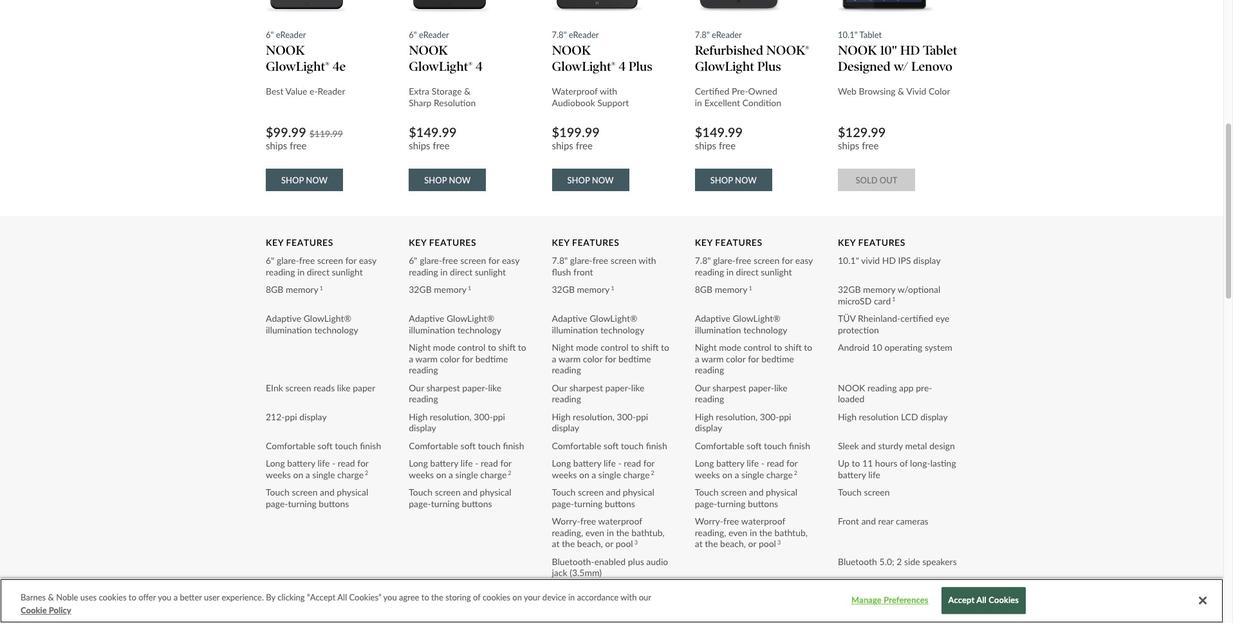 Task type: locate. For each thing, give the bounding box(es) containing it.
2 horizontal spatial night mode control to shift to a warm color for bedtime reading
[[695, 342, 812, 376]]

0 horizontal spatial you
[[158, 592, 171, 602]]

nook up the extra
[[409, 43, 448, 58]]

screen
[[317, 255, 343, 266], [460, 255, 486, 266], [611, 255, 637, 266], [754, 255, 780, 266], [285, 382, 311, 393], [292, 487, 318, 498], [435, 487, 461, 498], [578, 487, 604, 498], [721, 487, 747, 498], [864, 487, 890, 498]]

ships
[[266, 139, 287, 151], [409, 139, 430, 151], [552, 139, 573, 151], [695, 139, 716, 151], [838, 139, 859, 151]]

key features
[[266, 237, 333, 248], [409, 237, 476, 248], [552, 237, 619, 248], [695, 237, 762, 248], [838, 237, 906, 248]]

battery
[[287, 458, 315, 469], [430, 458, 458, 469], [573, 458, 601, 469], [716, 458, 744, 469], [838, 469, 866, 480]]

designed w/
[[838, 59, 908, 74]]

0 horizontal spatial even
[[585, 527, 604, 538]]

2 touch screen and physical page-turning buttons from the left
[[409, 487, 511, 509]]

2 horizontal spatial 32gb
[[838, 284, 861, 295]]

cookies
[[99, 592, 126, 602], [483, 592, 510, 602]]

2 beach, from the left
[[720, 538, 746, 549]]

0 horizontal spatial resolution,
[[430, 411, 472, 422]]

0 horizontal spatial 8gb memory 1
[[266, 284, 323, 295]]

of inside barnes & noble uses cookies to offer you a better user experience. by clicking "accept all cookies" you agree to the storing of cookies on your device in accordance with our cookie policy
[[473, 592, 481, 602]]

7.8" ereader up 'refurbished'
[[695, 29, 742, 40]]

ships down sharp
[[409, 139, 430, 151]]

nook 10" hd tablet designed w/ lenovo
[[838, 43, 958, 74]]

2 horizontal spatial shift
[[785, 342, 802, 353]]

0 vertical spatial 10.1"
[[838, 29, 858, 40]]

& inside the extra storage & sharp resolution
[[464, 86, 471, 97]]

certified
[[695, 86, 729, 97]]

policy
[[49, 605, 71, 615]]

0 horizontal spatial reading,
[[552, 527, 583, 538]]

7.8" inside 7.8" glare-free screen with flush front
[[552, 255, 568, 266]]

1 horizontal spatial waterproof
[[741, 516, 785, 527]]

glowlight® 4 up 'storage'
[[409, 59, 483, 74]]

0 horizontal spatial of
[[473, 592, 481, 602]]

cookies right 'uses'
[[99, 592, 126, 602]]

nook inside nook 10" hd tablet designed w/ lenovo
[[838, 43, 877, 58]]

offer
[[138, 592, 156, 602]]

32gb inside 32gb memory w/optional microsd card
[[838, 284, 861, 295]]

4 touch from the left
[[764, 440, 787, 451]]

ereader up nook glowlight® 4e
[[276, 29, 306, 40]]

0 horizontal spatial all
[[337, 592, 347, 602]]

10"
[[880, 43, 897, 58]]

6" ereader up nook glowlight® 4e
[[266, 29, 306, 40]]

night
[[409, 342, 431, 353], [552, 342, 574, 353], [695, 342, 717, 353]]

2 horizontal spatial high resolution, 300-ppi display
[[695, 411, 791, 433]]

comfortable
[[266, 440, 315, 451], [409, 440, 458, 451], [552, 440, 601, 451], [695, 440, 744, 451]]

audiobook support
[[552, 97, 629, 108]]

4 page- from the left
[[695, 498, 717, 509]]

3 easy from the left
[[795, 255, 813, 266]]

1 warm from the left
[[415, 353, 438, 364]]

barnes & noble uses cookies to offer you a better user experience. by clicking "accept all cookies" you agree to the storing of cookies on your device in accordance with our cookie policy
[[21, 592, 651, 615]]

0 horizontal spatial paper-
[[462, 382, 488, 393]]

1 horizontal spatial reading,
[[695, 527, 726, 538]]

2 horizontal spatial our
[[695, 382, 710, 393]]

1 you from the left
[[158, 592, 171, 602]]

ships free down sharp
[[409, 139, 450, 151]]

turning
[[288, 498, 316, 509], [431, 498, 460, 509], [574, 498, 603, 509], [717, 498, 746, 509]]

ships free down value
[[266, 139, 307, 151]]

reading
[[266, 266, 295, 277], [409, 266, 438, 277], [695, 266, 724, 277], [409, 365, 438, 376], [552, 365, 581, 376], [695, 365, 724, 376], [868, 382, 897, 393], [409, 394, 438, 404], [552, 394, 581, 404], [695, 394, 724, 404]]

extra
[[409, 86, 429, 97]]

for inside 7.8" glare-free screen for easy reading in direct sunlight
[[782, 255, 793, 266]]

long-
[[910, 458, 930, 469]]

0 horizontal spatial &
[[48, 592, 54, 602]]

10.1" left vivid
[[838, 255, 859, 266]]

& right browsing
[[898, 86, 904, 97]]

0 horizontal spatial color
[[440, 353, 460, 364]]

manage
[[852, 595, 882, 605]]

accept all cookies
[[948, 595, 1019, 605]]

0 horizontal spatial 300-
[[474, 411, 493, 422]]

0 horizontal spatial worry-
[[552, 516, 580, 527]]

2 ereader from the left
[[419, 29, 449, 40]]

2 long from the left
[[409, 458, 428, 469]]

1 horizontal spatial warm
[[558, 353, 581, 364]]

reading inside 7.8" glare-free screen for easy reading in direct sunlight
[[695, 266, 724, 277]]

1 read from the left
[[338, 458, 355, 469]]

0 horizontal spatial pool
[[616, 538, 633, 549]]

2 long battery life - read for weeks on a single charge 2 from the left
[[409, 458, 512, 480]]

you
[[158, 592, 171, 602], [383, 592, 397, 602]]

3 300- from the left
[[760, 411, 779, 422]]

4 comfortable soft touch finish from the left
[[695, 440, 810, 451]]

1 pool from the left
[[616, 538, 633, 549]]

2 or from the left
[[748, 538, 756, 549]]

0 horizontal spatial high resolution, 300-ppi display
[[409, 411, 505, 433]]

& up resolution
[[464, 86, 471, 97]]

in inside certified pre-owned in excellent condition
[[695, 97, 702, 108]]

glowlight® 4 inside nook glowlight® 4 plus
[[552, 59, 626, 74]]

nook up glowlight® 4e
[[266, 43, 305, 58]]

to inside up to 11 hours of long-lasting battery life
[[852, 458, 860, 469]]

1 features from the left
[[286, 237, 333, 248]]

1 or from the left
[[605, 538, 613, 549]]

2 touch from the left
[[478, 440, 501, 451]]

screen inside 7.8" glare-free screen for easy reading in direct sunlight
[[754, 255, 780, 266]]

worry-
[[552, 516, 580, 527], [695, 516, 723, 527]]

physical
[[337, 487, 368, 498], [480, 487, 511, 498], [623, 487, 654, 498], [766, 487, 797, 498]]

1 finish from the left
[[360, 440, 381, 451]]

7.8"
[[552, 29, 567, 40], [695, 29, 710, 40], [552, 255, 568, 266], [695, 255, 711, 266]]

waterproof
[[598, 516, 642, 527], [741, 516, 785, 527]]

1 horizontal spatial with
[[621, 592, 637, 602]]

0 horizontal spatial control
[[458, 342, 485, 353]]

32gb
[[409, 284, 432, 295], [552, 284, 575, 295], [838, 284, 861, 295]]

2 horizontal spatial paper-
[[748, 382, 774, 393]]

0 horizontal spatial 3
[[634, 539, 638, 546]]

3 read from the left
[[624, 458, 641, 469]]

2 easy from the left
[[502, 255, 519, 266]]

1 horizontal spatial glowlight® 4
[[552, 59, 626, 74]]

easy inside 7.8" glare-free screen for easy reading in direct sunlight
[[795, 255, 813, 266]]

plus down nook®
[[757, 59, 781, 74]]

glowlight®
[[304, 313, 351, 324], [447, 313, 494, 324], [590, 313, 638, 324], [733, 313, 781, 324]]

0 horizontal spatial our sharpest paper-like reading
[[409, 382, 501, 404]]

3 finish from the left
[[646, 440, 667, 451]]

nook glowlight® 4e image
[[266, 0, 369, 16]]

2 - from the left
[[475, 458, 478, 469]]

single
[[312, 469, 335, 480], [455, 469, 478, 480], [598, 469, 621, 480], [741, 469, 764, 480]]

2 10.1" from the top
[[838, 255, 859, 266]]

nook glowlight® plus image
[[695, 0, 798, 16]]

illumination
[[266, 324, 312, 335], [409, 324, 455, 335], [552, 324, 598, 335], [695, 324, 741, 335]]

2 glowlight® from the left
[[447, 313, 494, 324]]

1 page- from the left
[[266, 498, 288, 509]]

1 horizontal spatial at
[[695, 538, 703, 549]]

4 - from the left
[[761, 458, 765, 469]]

$149.99
[[409, 124, 457, 139], [695, 124, 743, 139]]

0 vertical spatial with
[[600, 86, 617, 97]]

display
[[913, 255, 941, 266], [299, 411, 327, 422], [920, 411, 948, 422], [409, 423, 436, 433], [552, 423, 579, 433], [695, 423, 722, 433]]

at
[[552, 538, 560, 549], [695, 538, 703, 549]]

(3.5mm)
[[570, 567, 602, 578]]

cookies
[[989, 595, 1019, 605]]

3 our from the left
[[695, 382, 710, 393]]

resolution,
[[430, 411, 472, 422], [573, 411, 615, 422], [716, 411, 758, 422]]

3 buttons from the left
[[605, 498, 635, 509]]

2 vertical spatial with
[[621, 592, 637, 602]]

0 horizontal spatial with
[[600, 86, 617, 97]]

0 horizontal spatial cookies
[[99, 592, 126, 602]]

3 long battery life - read for weeks on a single charge 2 from the left
[[552, 458, 655, 480]]

0 vertical spatial of
[[900, 458, 908, 469]]

1 paper- from the left
[[462, 382, 488, 393]]

0 horizontal spatial shift
[[498, 342, 516, 353]]

6" ereader
[[266, 29, 306, 40], [409, 29, 449, 40]]

6" ereader up nook glowlight® 4
[[409, 29, 449, 40]]

0 horizontal spatial night mode control to shift to a warm color for bedtime reading
[[409, 342, 526, 376]]

microsd
[[838, 295, 872, 306]]

1 horizontal spatial of
[[900, 458, 908, 469]]

condition
[[742, 97, 781, 108]]

1 horizontal spatial cookies
[[483, 592, 510, 602]]

1 long battery life - read for weeks on a single charge 2 from the left
[[266, 458, 369, 480]]

10.1" for nook 10" hd tablet designed w/ lenovo
[[838, 29, 858, 40]]

touch screen and physical page-turning buttons
[[266, 487, 368, 509], [409, 487, 511, 509], [552, 487, 654, 509], [695, 487, 797, 509]]

1 horizontal spatial sharpest
[[569, 382, 603, 393]]

0 horizontal spatial 8gb
[[266, 284, 283, 295]]

2 horizontal spatial sharpest
[[712, 382, 746, 393]]

5 ships free from the left
[[838, 139, 879, 151]]

ships free down "audiobook support"
[[552, 139, 593, 151]]

1 horizontal spatial you
[[383, 592, 397, 602]]

nook up waterproof
[[552, 43, 591, 58]]

in
[[695, 97, 702, 108], [297, 266, 305, 277], [440, 266, 448, 277], [726, 266, 734, 277], [607, 527, 614, 538], [750, 527, 757, 538], [568, 592, 575, 602]]

$149.99 down excellent
[[695, 124, 743, 139]]

shop now
[[281, 175, 328, 185], [424, 175, 471, 185], [567, 175, 614, 185], [710, 175, 757, 185]]

2 horizontal spatial our sharpest paper-like reading
[[695, 382, 788, 404]]

0 horizontal spatial sharpest
[[426, 382, 460, 393]]

1 horizontal spatial shift
[[641, 342, 659, 353]]

0 horizontal spatial beach,
[[577, 538, 603, 549]]

of right storing at the bottom of the page
[[473, 592, 481, 602]]

1 horizontal spatial our
[[552, 382, 567, 393]]

2 horizontal spatial night
[[695, 342, 717, 353]]

0 horizontal spatial 32gb memory 1
[[409, 284, 471, 295]]

now for fourth shop now link from right
[[306, 175, 328, 185]]

of left long-
[[900, 458, 908, 469]]

1 glowlight® 4 from the left
[[409, 59, 483, 74]]

1 long from the left
[[266, 458, 285, 469]]

sturdy
[[878, 440, 903, 451]]

resolution
[[434, 97, 476, 108]]

beach,
[[577, 538, 603, 549], [720, 538, 746, 549]]

free
[[290, 139, 307, 151], [433, 139, 450, 151], [576, 139, 593, 151], [719, 139, 736, 151], [862, 139, 879, 151], [299, 255, 315, 266], [442, 255, 458, 266], [593, 255, 608, 266], [736, 255, 751, 266], [580, 516, 596, 527], [723, 516, 739, 527]]

2 soft from the left
[[461, 440, 476, 451]]

1 horizontal spatial 8gb memory 1
[[695, 284, 752, 295]]

glowlight® 4 for nook glowlight® 4 plus
[[552, 59, 626, 74]]

charge
[[337, 469, 364, 480], [480, 469, 507, 480], [623, 469, 650, 480], [766, 469, 793, 480]]

all right accept
[[977, 595, 987, 605]]

cookies"
[[349, 592, 381, 602]]

glowlight® 4 up waterproof
[[552, 59, 626, 74]]

buttons
[[319, 498, 349, 509], [462, 498, 492, 509], [605, 498, 635, 509], [748, 498, 778, 509]]

all right "accept
[[337, 592, 347, 602]]

1 waterproof from the left
[[598, 516, 642, 527]]

plus up waterproof with audiobook support
[[629, 59, 652, 74]]

1 horizontal spatial sunlight
[[475, 266, 506, 277]]

technology
[[314, 324, 358, 335], [457, 324, 501, 335], [600, 324, 644, 335], [743, 324, 787, 335]]

nook for glowlight® 4e
[[266, 43, 305, 58]]

2 horizontal spatial resolution,
[[716, 411, 758, 422]]

1 at from the left
[[552, 538, 560, 549]]

all inside barnes & noble uses cookies to offer you a better user experience. by clicking "accept all cookies" you agree to the storing of cookies on your device in accordance with our cookie policy
[[337, 592, 347, 602]]

2 page- from the left
[[409, 498, 431, 509]]

4 turning from the left
[[717, 498, 746, 509]]

2 horizontal spatial 300-
[[760, 411, 779, 422]]

sunlight inside 7.8" glare-free screen for easy reading in direct sunlight
[[761, 266, 792, 277]]

2 horizontal spatial mode
[[719, 342, 741, 353]]

0 horizontal spatial bedtime
[[475, 353, 508, 364]]

0 horizontal spatial direct
[[307, 266, 329, 277]]

nook for glowlight® 4
[[409, 43, 448, 58]]

1 horizontal spatial bathtub,
[[775, 527, 808, 538]]

nook glowlight® 4 image
[[409, 0, 512, 16]]

0 horizontal spatial 7.8" ereader
[[552, 29, 599, 40]]

ereader up 'refurbished'
[[712, 29, 742, 40]]

4 glare- from the left
[[713, 255, 736, 266]]

1 horizontal spatial or
[[748, 538, 756, 549]]

our sharpest paper-like reading
[[409, 382, 501, 404], [552, 382, 645, 404], [695, 382, 788, 404]]

memory inside 32gb memory w/optional microsd card
[[863, 284, 896, 295]]

finish
[[360, 440, 381, 451], [503, 440, 524, 451], [646, 440, 667, 451], [789, 440, 810, 451]]

reading,
[[552, 527, 583, 538], [695, 527, 726, 538]]

in inside 7.8" glare-free screen for easy reading in direct sunlight
[[726, 266, 734, 277]]

2 pool from the left
[[759, 538, 776, 549]]

3 technology from the left
[[600, 324, 644, 335]]

app
[[899, 382, 914, 393]]

4 touch screen and physical page-turning buttons from the left
[[695, 487, 797, 509]]

w/optional
[[898, 284, 941, 295]]

10.1" left tablet
[[838, 29, 858, 40]]

lasting
[[930, 458, 956, 469]]

2 horizontal spatial warm
[[702, 353, 724, 364]]

4 finish from the left
[[789, 440, 810, 451]]

1 horizontal spatial night mode control to shift to a warm color for bedtime reading
[[552, 342, 669, 376]]

nook inside nook glowlight® 4
[[409, 43, 448, 58]]

$149.99 down sharp
[[409, 124, 457, 139]]

2 buttons from the left
[[462, 498, 492, 509]]

lenovo
[[911, 59, 952, 74]]

7.8" ereader up nook glowlight® 4 plus on the top of the page
[[552, 29, 599, 40]]

1 night from the left
[[409, 342, 431, 353]]

& up "cookie policy" link at the bottom left of page
[[48, 592, 54, 602]]

the inside barnes & noble uses cookies to offer you a better user experience. by clicking "accept all cookies" you agree to the storing of cookies on your device in accordance with our cookie policy
[[431, 592, 443, 602]]

1 cookies from the left
[[99, 592, 126, 602]]

1 vertical spatial with
[[639, 255, 656, 266]]

ereader up nook glowlight® 4 plus on the top of the page
[[569, 29, 599, 40]]

32gb memory 1
[[409, 284, 471, 295], [552, 284, 614, 295]]

up to 11 hours of long-lasting battery life
[[838, 458, 956, 480]]

bluetooth
[[838, 556, 877, 567]]

1 horizontal spatial $149.99
[[695, 124, 743, 139]]

0 horizontal spatial night
[[409, 342, 431, 353]]

1 horizontal spatial high resolution, 300-ppi display
[[552, 411, 648, 433]]

4 charge from the left
[[766, 469, 793, 480]]

0 horizontal spatial plus
[[629, 59, 652, 74]]

ships free down excellent
[[695, 139, 736, 151]]

0 horizontal spatial $149.99
[[409, 124, 457, 139]]

1 vertical spatial of
[[473, 592, 481, 602]]

2 horizontal spatial with
[[639, 255, 656, 266]]

1 horizontal spatial 6" ereader
[[409, 29, 449, 40]]

1 key features from the left
[[266, 237, 333, 248]]

2 sharpest from the left
[[569, 382, 603, 393]]

1 32gb from the left
[[409, 284, 432, 295]]

hd
[[882, 255, 896, 266]]

8gb
[[266, 284, 283, 295], [695, 284, 713, 295]]

2 resolution, from the left
[[573, 411, 615, 422]]

1 horizontal spatial pool
[[759, 538, 776, 549]]

glare- inside 7.8" glare-free screen for easy reading in direct sunlight
[[713, 255, 736, 266]]

2 horizontal spatial easy
[[795, 255, 813, 266]]

2 horizontal spatial &
[[898, 86, 904, 97]]

1 horizontal spatial 300-
[[617, 411, 636, 422]]

free inside 7.8" glare-free screen with flush front
[[593, 255, 608, 266]]

2 8gb memory 1 from the left
[[695, 284, 752, 295]]

4 glowlight® from the left
[[733, 313, 781, 324]]

1 ships from the left
[[266, 139, 287, 151]]

3 high resolution, 300-ppi display from the left
[[695, 411, 791, 433]]

1 horizontal spatial all
[[977, 595, 987, 605]]

3 illumination from the left
[[552, 324, 598, 335]]

0 horizontal spatial at
[[552, 538, 560, 549]]

0 horizontal spatial sunlight
[[332, 266, 363, 277]]

3 like from the left
[[631, 382, 645, 393]]

cookies left your
[[483, 592, 510, 602]]

0 horizontal spatial our
[[409, 382, 424, 393]]

1 our from the left
[[409, 382, 424, 393]]

2 $149.99 from the left
[[695, 124, 743, 139]]

3 sunlight from the left
[[761, 266, 792, 277]]

0 horizontal spatial 6" ereader
[[266, 29, 306, 40]]

2 shop now link from the left
[[409, 169, 486, 191]]

color
[[440, 353, 460, 364], [583, 353, 603, 364], [726, 353, 746, 364]]

bedtime
[[475, 353, 508, 364], [618, 353, 651, 364], [762, 353, 794, 364]]

ereader up nook glowlight® 4
[[419, 29, 449, 40]]

you right offer
[[158, 592, 171, 602]]

ships up sold
[[838, 139, 859, 151]]

plus
[[629, 59, 652, 74], [757, 59, 781, 74]]

1 horizontal spatial plus
[[757, 59, 781, 74]]

on
[[293, 469, 303, 480], [436, 469, 446, 480], [579, 469, 589, 480], [722, 469, 732, 480], [513, 592, 522, 602]]

easy
[[359, 255, 376, 266], [502, 255, 519, 266], [795, 255, 813, 266]]

5 touch from the left
[[838, 487, 862, 498]]

ships free up sold
[[838, 139, 879, 151]]

nook down the 10.1" tablet
[[838, 43, 877, 58]]

glowlight
[[695, 59, 754, 74]]

3 ships free from the left
[[552, 139, 593, 151]]

2 illumination from the left
[[409, 324, 455, 335]]

1 mode from the left
[[433, 342, 455, 353]]

ships down best
[[266, 139, 287, 151]]

1 horizontal spatial night
[[552, 342, 574, 353]]

10.1" vivid hd ips display
[[838, 255, 941, 266]]

1 memory from the left
[[286, 284, 318, 295]]

1 horizontal spatial worry-
[[695, 516, 723, 527]]

you left agree
[[383, 592, 397, 602]]

high resolution lcd display
[[838, 411, 948, 422]]

3 warm from the left
[[702, 353, 724, 364]]

nook glowlight® 4 plus image
[[552, 0, 655, 16]]

4 features from the left
[[715, 237, 762, 248]]

now for 2nd shop now link from the right
[[592, 175, 614, 185]]

0 horizontal spatial waterproof
[[598, 516, 642, 527]]

front
[[573, 266, 593, 277]]

3 touch from the left
[[621, 440, 644, 451]]

0 horizontal spatial bathtub,
[[632, 527, 665, 538]]

2 shift from the left
[[641, 342, 659, 353]]

nook inside nook glowlight® 4 plus
[[552, 43, 591, 58]]

1 horizontal spatial color
[[583, 353, 603, 364]]

0 horizontal spatial mode
[[433, 342, 455, 353]]

0 horizontal spatial 6" glare-free screen for easy reading in direct sunlight
[[266, 255, 376, 277]]

ships down "audiobook support"
[[552, 139, 573, 151]]

1 horizontal spatial paper-
[[605, 382, 631, 393]]

ships down excellent
[[695, 139, 716, 151]]

1 horizontal spatial 32gb memory 1
[[552, 284, 614, 295]]

$99.99
[[266, 124, 306, 139]]

nook inside nook glowlight® 4e
[[266, 43, 305, 58]]

1 horizontal spatial 6" glare-free screen for easy reading in direct sunlight
[[409, 255, 519, 277]]

nook inside the nook reading app pre- loaded
[[838, 382, 865, 393]]

0 horizontal spatial or
[[605, 538, 613, 549]]

2 horizontal spatial color
[[726, 353, 746, 364]]

2 features from the left
[[429, 237, 476, 248]]

eink
[[266, 382, 283, 393]]

5 ships from the left
[[838, 139, 859, 151]]

2 horizontal spatial sunlight
[[761, 266, 792, 277]]

the
[[616, 527, 629, 538], [759, 527, 772, 538], [562, 538, 575, 549], [705, 538, 718, 549], [431, 592, 443, 602]]

0 horizontal spatial glowlight® 4
[[409, 59, 483, 74]]

4 now from the left
[[735, 175, 757, 185]]

0 horizontal spatial 32gb
[[409, 284, 432, 295]]

touch
[[266, 487, 290, 498], [409, 487, 433, 498], [552, 487, 576, 498], [695, 487, 719, 498], [838, 487, 862, 498]]

1 vertical spatial 10.1"
[[838, 255, 859, 266]]

1 horizontal spatial our sharpest paper-like reading
[[552, 382, 645, 404]]

card
[[874, 295, 891, 306]]

$199.99
[[552, 124, 600, 139]]

nook up the loaded
[[838, 382, 865, 393]]

1 horizontal spatial 3
[[777, 539, 781, 546]]

1 color from the left
[[440, 353, 460, 364]]

shift
[[498, 342, 516, 353], [641, 342, 659, 353], [785, 342, 802, 353]]

1 horizontal spatial bedtime
[[618, 353, 651, 364]]



Task type: describe. For each thing, give the bounding box(es) containing it.
privacy alert dialog
[[0, 579, 1223, 623]]

nook glowlight® 4e
[[266, 43, 346, 74]]

waterproof with audiobook support
[[552, 86, 629, 108]]

2 ships from the left
[[409, 139, 430, 151]]

1 sunlight from the left
[[332, 266, 363, 277]]

out
[[880, 175, 898, 185]]

pre-
[[916, 382, 932, 393]]

4 key features from the left
[[695, 237, 762, 248]]

2 night mode control to shift to a warm color for bedtime reading from the left
[[552, 342, 669, 376]]

now for 3rd shop now link from the right
[[449, 175, 471, 185]]

3 charge from the left
[[623, 469, 650, 480]]

5 key features from the left
[[838, 237, 906, 248]]

nook for glowlight® 4 plus
[[552, 43, 591, 58]]

bluetooth 5.0; 2 side speakers
[[838, 556, 957, 567]]

10.1" for 32gb memory w/optional microsd card
[[838, 255, 859, 266]]

best value e-reader
[[266, 86, 345, 97]]

sharp
[[409, 97, 432, 108]]

a inside barnes & noble uses cookies to offer you a better user experience. by clicking "accept all cookies" you agree to the storing of cookies on your device in accordance with our cookie policy
[[174, 592, 178, 602]]

5.0;
[[879, 556, 894, 567]]

nook 10-inch hd tablet designed with lenovo image
[[838, 0, 941, 16]]

metal
[[905, 440, 927, 451]]

best
[[266, 86, 283, 97]]

e-
[[310, 86, 318, 97]]

reader
[[318, 86, 345, 97]]

2 3 from the left
[[777, 539, 781, 546]]

device
[[542, 592, 566, 602]]

certified pre-owned in excellent condition
[[695, 86, 781, 108]]

1 ships free from the left
[[266, 139, 307, 151]]

direct inside 7.8" glare-free screen for easy reading in direct sunlight
[[736, 266, 759, 277]]

on inside barnes & noble uses cookies to offer you a better user experience. by clicking "accept all cookies" you agree to the storing of cookies on your device in accordance with our cookie policy
[[513, 592, 522, 602]]

10.1" tablet
[[838, 29, 882, 40]]

waterproof
[[552, 86, 598, 97]]

3 paper- from the left
[[748, 382, 774, 393]]

4 touch from the left
[[695, 487, 719, 498]]

up
[[838, 458, 850, 469]]

shop now for 4th shop now link
[[710, 175, 757, 185]]

1 beach, from the left
[[577, 538, 603, 549]]

web
[[838, 86, 857, 97]]

3 night mode control to shift to a warm color for bedtime reading from the left
[[695, 342, 812, 376]]

3 bedtime from the left
[[762, 353, 794, 364]]

4 ereader from the left
[[712, 29, 742, 40]]

nook reading app pre- loaded
[[838, 382, 932, 404]]

battery inside up to 11 hours of long-lasting battery life
[[838, 469, 866, 480]]

protection
[[838, 324, 879, 335]]

user
[[204, 592, 220, 602]]

3 long from the left
[[552, 458, 571, 469]]

1 high from the left
[[409, 411, 428, 422]]

certified
[[901, 313, 933, 324]]

5 key from the left
[[838, 237, 856, 248]]

manage preferences button
[[850, 588, 930, 614]]

rear
[[878, 516, 894, 527]]

android 10 operating system
[[838, 342, 952, 353]]

tüv
[[838, 313, 856, 324]]

operating
[[885, 342, 922, 353]]

all inside button
[[977, 595, 987, 605]]

accept
[[948, 595, 975, 605]]

4 adaptive from the left
[[695, 313, 730, 324]]

1 glare- from the left
[[277, 255, 299, 266]]

value
[[285, 86, 307, 97]]

1 illumination from the left
[[266, 324, 312, 335]]

& inside barnes & noble uses cookies to offer you a better user experience. by clicking "accept all cookies" you agree to the storing of cookies on your device in accordance with our cookie policy
[[48, 592, 54, 602]]

paper
[[353, 382, 375, 393]]

3 soft from the left
[[604, 440, 619, 451]]

preferences
[[884, 595, 929, 605]]

design
[[929, 440, 955, 451]]

refurbished nook® glowlight plus
[[695, 43, 810, 74]]

with inside waterproof with audiobook support
[[600, 86, 617, 97]]

2 turning from the left
[[431, 498, 460, 509]]

1 7.8" ereader from the left
[[552, 29, 599, 40]]

1 comfortable soft touch finish from the left
[[266, 440, 381, 451]]

1 $149.99 from the left
[[409, 124, 457, 139]]

1 direct from the left
[[307, 266, 329, 277]]

sleek and sturdy metal design
[[838, 440, 955, 451]]

front and rear cameras
[[838, 516, 929, 527]]

3 mode from the left
[[719, 342, 741, 353]]

4 memory from the left
[[715, 284, 747, 295]]

1 6" ereader from the left
[[266, 29, 306, 40]]

1 shop now link from the left
[[266, 169, 343, 191]]

& for browsing
[[898, 86, 904, 97]]

shop now for 3rd shop now link from the right
[[424, 175, 471, 185]]

tüv rheinland-certified eye protection
[[838, 313, 950, 335]]

7.8" inside 7.8" glare-free screen for easy reading in direct sunlight
[[695, 255, 711, 266]]

1 shop from the left
[[281, 175, 304, 185]]

3 adaptive from the left
[[552, 313, 587, 324]]

plus
[[628, 556, 644, 567]]

7.8" glare-free screen for easy reading in direct sunlight
[[695, 255, 813, 277]]

bluetooth-enabled plus audio jack (3.5mm)
[[552, 556, 668, 578]]

agree
[[399, 592, 419, 602]]

manage preferences
[[852, 595, 929, 605]]

noble
[[56, 592, 78, 602]]

2 ships free from the left
[[409, 139, 450, 151]]

in inside barnes & noble uses cookies to offer you a better user experience. by clicking "accept all cookies" you agree to the storing of cookies on your device in accordance with our cookie policy
[[568, 592, 575, 602]]

4 adaptive glowlight® illumination technology from the left
[[695, 313, 787, 335]]

ips
[[898, 255, 911, 266]]

with inside 7.8" glare-free screen with flush front
[[639, 255, 656, 266]]

32gb memory w/optional microsd card
[[838, 284, 941, 306]]

3 glowlight® from the left
[[590, 313, 638, 324]]

2 cookies from the left
[[483, 592, 510, 602]]

jack
[[552, 567, 567, 578]]

4 soft from the left
[[747, 440, 762, 451]]

by
[[266, 592, 275, 602]]

1 resolution, from the left
[[430, 411, 472, 422]]

accordance
[[577, 592, 619, 602]]

vivid
[[861, 255, 880, 266]]

3 sharpest from the left
[[712, 382, 746, 393]]

storing
[[446, 592, 471, 602]]

212-
[[266, 411, 285, 422]]

hd tablet
[[900, 43, 958, 58]]

with inside barnes & noble uses cookies to offer you a better user experience. by clicking "accept all cookies" you agree to the storing of cookies on your device in accordance with our cookie policy
[[621, 592, 637, 602]]

1 touch from the left
[[335, 440, 358, 451]]

3 comfortable from the left
[[552, 440, 601, 451]]

2 6" ereader from the left
[[409, 29, 449, 40]]

nook®
[[766, 43, 810, 58]]

1 3 from the left
[[634, 539, 638, 546]]

flush
[[552, 266, 571, 277]]

2 high from the left
[[552, 411, 571, 422]]

loaded
[[838, 394, 865, 404]]

1 adaptive glowlight® illumination technology from the left
[[266, 313, 358, 335]]

1 ereader from the left
[[276, 29, 306, 40]]

4 read from the left
[[767, 458, 784, 469]]

of inside up to 11 hours of long-lasting battery life
[[900, 458, 908, 469]]

2 at from the left
[[695, 538, 703, 549]]

hours
[[875, 458, 898, 469]]

front
[[838, 516, 859, 527]]

3 weeks from the left
[[552, 469, 577, 480]]

now for 4th shop now link
[[735, 175, 757, 185]]

experience.
[[222, 592, 264, 602]]

4 high from the left
[[838, 411, 857, 422]]

& for storage
[[464, 86, 471, 97]]

3 single from the left
[[598, 469, 621, 480]]

2 memory from the left
[[434, 284, 467, 295]]

1 touch screen and physical page-turning buttons from the left
[[266, 487, 368, 509]]

"accept
[[307, 592, 336, 602]]

1 8gb memory 1 from the left
[[266, 284, 323, 295]]

free inside 7.8" glare-free screen for easy reading in direct sunlight
[[736, 255, 751, 266]]

screen inside 7.8" glare-free screen with flush front
[[611, 255, 637, 266]]

2 glare- from the left
[[420, 255, 442, 266]]

browsing
[[859, 86, 896, 97]]

nook glowlight® 4 plus
[[552, 43, 652, 74]]

1 charge from the left
[[337, 469, 364, 480]]

nook glowlight® 4
[[409, 43, 483, 74]]

3 control from the left
[[744, 342, 772, 353]]

sold
[[856, 175, 878, 185]]

1 weeks from the left
[[266, 469, 291, 480]]

11
[[862, 458, 873, 469]]

1 turning from the left
[[288, 498, 316, 509]]

vivid color
[[906, 86, 950, 97]]

1 control from the left
[[458, 342, 485, 353]]

2 32gb memory 1 from the left
[[552, 284, 614, 295]]

2 reading, from the left
[[695, 527, 726, 538]]

reading inside the nook reading app pre- loaded
[[868, 382, 897, 393]]

1 worry-free waterproof reading, even in the bathtub, at the beach, or pool from the left
[[552, 516, 665, 549]]

2 night from the left
[[552, 342, 574, 353]]

2 our sharpest paper-like reading from the left
[[552, 382, 645, 404]]

plus inside nook glowlight® 4 plus
[[629, 59, 652, 74]]

reads
[[314, 382, 335, 393]]

better
[[180, 592, 202, 602]]

3 turning from the left
[[574, 498, 603, 509]]

audio
[[646, 556, 668, 567]]

2 sunlight from the left
[[475, 266, 506, 277]]

4 shop now link from the left
[[695, 169, 772, 191]]

lcd
[[901, 411, 918, 422]]

10
[[872, 342, 882, 353]]

eye
[[936, 313, 950, 324]]

eink screen reads like paper
[[266, 382, 375, 393]]

shop now for 2nd shop now link from the right
[[567, 175, 614, 185]]

plus inside refurbished nook® glowlight plus
[[757, 59, 781, 74]]

1 key from the left
[[266, 237, 284, 248]]

2 adaptive glowlight® illumination technology from the left
[[409, 313, 501, 335]]

2 mode from the left
[[576, 342, 598, 353]]

tablet
[[860, 29, 882, 40]]

2 ppi from the left
[[493, 411, 505, 422]]

2 single from the left
[[455, 469, 478, 480]]

sold out link
[[838, 169, 915, 191]]

touch screen
[[838, 487, 890, 498]]

2 physical from the left
[[480, 487, 511, 498]]

2 comfortable soft touch finish from the left
[[409, 440, 524, 451]]

side
[[904, 556, 920, 567]]

3 touch from the left
[[552, 487, 576, 498]]

$99.99 $119.99
[[266, 124, 343, 139]]

2 bathtub, from the left
[[775, 527, 808, 538]]

pre-
[[732, 86, 748, 97]]

life inside up to 11 hours of long-lasting battery life
[[868, 469, 880, 480]]

shop now for fourth shop now link from right
[[281, 175, 328, 185]]

glowlight® 4 for nook glowlight® 4
[[409, 59, 483, 74]]

glare- inside 7.8" glare-free screen with flush front
[[570, 255, 593, 266]]

glowlight® 4e
[[266, 59, 346, 74]]

3 ships from the left
[[552, 139, 573, 151]]

212-ppi display
[[266, 411, 327, 422]]

owned
[[748, 86, 777, 97]]

sleek
[[838, 440, 859, 451]]

1 night mode control to shift to a warm color for bedtime reading from the left
[[409, 342, 526, 376]]

2 like from the left
[[488, 382, 501, 393]]



Task type: vqa. For each thing, say whether or not it's contained in the screenshot.
second bedtime
yes



